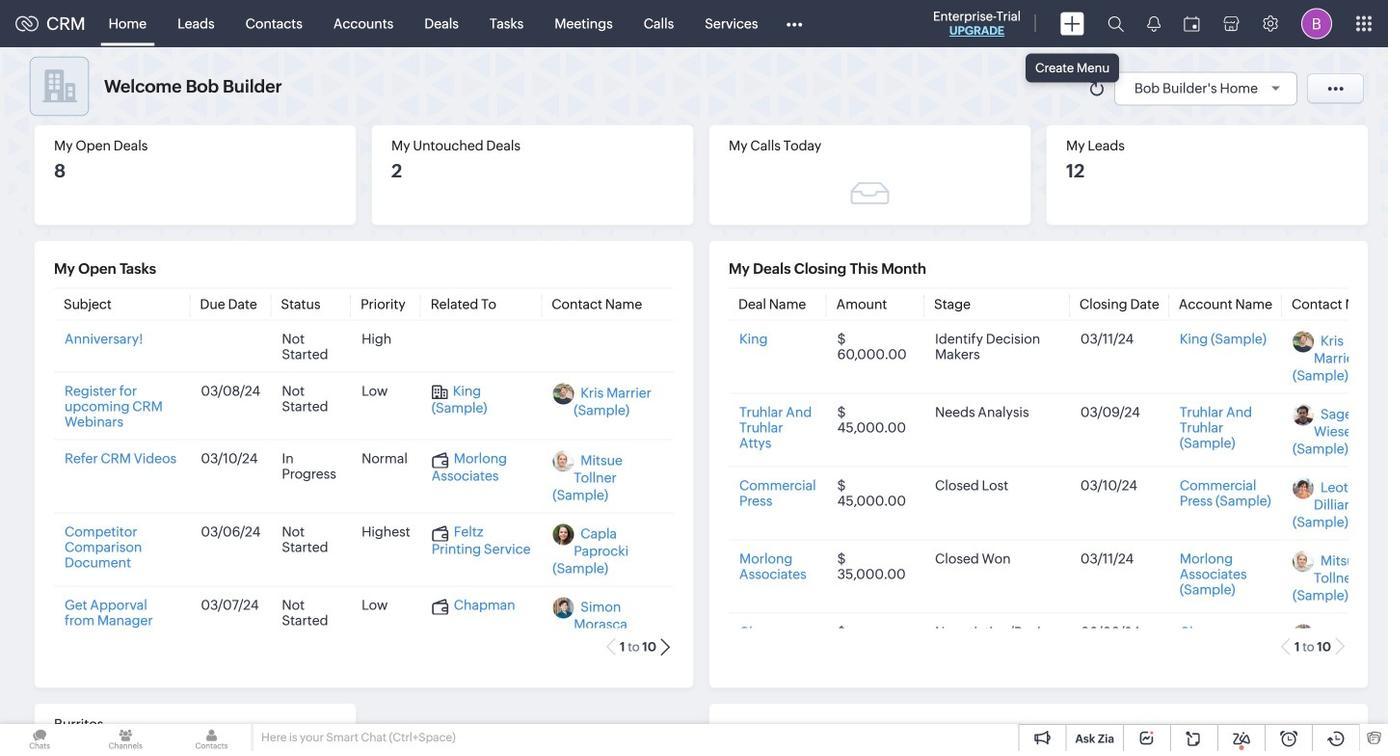 Task type: describe. For each thing, give the bounding box(es) containing it.
logo image
[[15, 16, 39, 31]]

Other Modules field
[[774, 8, 815, 39]]

channels image
[[86, 724, 165, 751]]

search image
[[1108, 15, 1124, 32]]

create menu element
[[1049, 0, 1096, 47]]

search element
[[1096, 0, 1136, 47]]

profile image
[[1302, 8, 1333, 39]]



Task type: locate. For each thing, give the bounding box(es) containing it.
signals image
[[1147, 15, 1161, 32]]

calendar image
[[1184, 16, 1200, 31]]

profile element
[[1290, 0, 1344, 47]]

contacts image
[[172, 724, 251, 751]]

create menu image
[[1061, 12, 1085, 35]]

chats image
[[0, 724, 79, 751]]

signals element
[[1136, 0, 1173, 47]]



Task type: vqa. For each thing, say whether or not it's contained in the screenshot.
bottommost Refer
no



